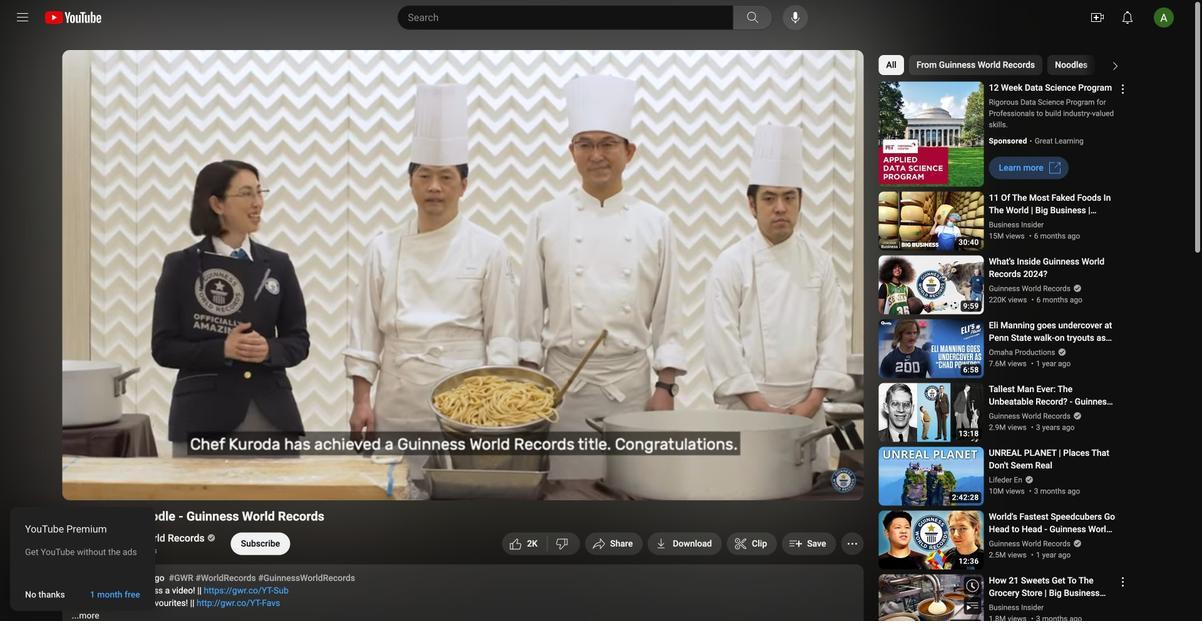 Task type: describe. For each thing, give the bounding box(es) containing it.
sponsored image
[[989, 136, 1035, 147]]

12 minutes, 36 seconds element
[[959, 558, 979, 566]]

avatar image image
[[1154, 8, 1174, 28]]

13 minutes, 18 seconds element
[[959, 431, 979, 438]]

what's inside guinness world records 2024? by guinness world records 220,048 views 6 months ago 9 minutes, 59 seconds element
[[989, 256, 1116, 281]]

verified image up 11.9 million subscribers element
[[205, 534, 216, 543]]

11 of the most faked foods in the world | big business | insider business by business insider 15,030,241 views 6 months ago 30 minutes element
[[989, 192, 1116, 217]]

Search text field
[[408, 9, 730, 26]]

eli manning goes undercover at penn state walk-on tryouts as "chad powers" by omaha productions 7,657,272 views 1 year ago 6 minutes, 58 seconds element
[[989, 320, 1116, 345]]

tallest man ever: the unbeatable record? - guinness world records by guinness world records 2,944,297 views 3 years ago 13 minutes, 18 seconds element
[[989, 384, 1116, 409]]

verified image for "tallest man ever: the unbeatable record? - guinness world records by guinness world records 2,944,297 views 3 years ago 13 minutes, 18 seconds" element
[[1071, 412, 1082, 421]]

11.9 million subscribers element
[[95, 546, 213, 557]]



Task type: locate. For each thing, give the bounding box(es) containing it.
2 hours, 42 minutes, 28 seconds element
[[952, 494, 979, 502]]

verified image down world's fastest speedcubers go head to head - guinness world records by guinness world records 2,547,897 views 1 year ago 12 minutes, 36 seconds "element"
[[1071, 540, 1082, 549]]

1 horizontal spatial verified image
[[1071, 540, 1082, 549]]

verified image for world's fastest speedcubers go head to head - guinness world records by guinness world records 2,547,897 views 1 year ago 12 minutes, 36 seconds "element"
[[1071, 540, 1082, 549]]

verified image for eli manning goes undercover at penn state walk-on tryouts as "chad powers" by omaha productions 7,657,272 views 1 year ago 6 minutes, 58 seconds element
[[1055, 348, 1067, 357]]

world's fastest speedcubers go head to head - guinness world records by guinness world records 2,547,897 views 1 year ago 12 minutes, 36 seconds element
[[989, 511, 1116, 536]]

how 21 sweets get to the grocery store | big business marathon | business insider by business insider 1,864,471 views 3 months ago 2 hours, 44 minutes element
[[989, 575, 1116, 600]]

None search field
[[375, 5, 776, 30]]

verified image down "unreal planet | places that don't seem real by lifeder en 10,858,949 views 3 months ago 2 hours, 42 minutes" element
[[1023, 476, 1034, 485]]

verified image down eli manning goes undercover at penn state walk-on tryouts as "chad powers" by omaha productions 7,657,272 views 1 year ago 6 minutes, 58 seconds element
[[1055, 348, 1067, 357]]

None text field
[[673, 539, 712, 549]]

0 horizontal spatial verified image
[[1055, 348, 1067, 357]]

verified image for "unreal planet | places that don't seem real by lifeder en 10,858,949 views 3 months ago 2 hours, 42 minutes" element
[[1023, 476, 1034, 485]]

None text field
[[999, 163, 1044, 173], [241, 539, 280, 549], [25, 590, 65, 601], [90, 590, 140, 601], [999, 163, 1044, 173], [241, 539, 280, 549], [25, 590, 65, 601], [90, 590, 140, 601]]

verified image down 'what's inside guinness world records 2024? by guinness world records 220,048 views 6 months ago 9 minutes, 59 seconds' "element"
[[1071, 284, 1082, 293]]

autoplay is on image
[[677, 481, 700, 490]]

seek slider slider
[[70, 462, 856, 474]]

verified image for 'what's inside guinness world records 2024? by guinness world records 220,048 views 6 months ago 9 minutes, 59 seconds' "element"
[[1071, 284, 1082, 293]]

6 minutes, 58 seconds element
[[963, 367, 979, 374]]

1 vertical spatial verified image
[[1071, 540, 1082, 549]]

unreal planet | places that don't seem real by lifeder en 10,858,949 views 3 months ago 2 hours, 42 minutes element
[[989, 447, 1116, 472]]

0 vertical spatial verified image
[[1055, 348, 1067, 357]]

verified image
[[1055, 348, 1067, 357], [1071, 540, 1082, 549]]

9 minutes, 59 seconds element
[[963, 303, 979, 310]]

tab list
[[879, 50, 1202, 80]]

verified image down "tallest man ever: the unbeatable record? - guinness world records by guinness world records 2,944,297 views 3 years ago 13 minutes, 18 seconds" element
[[1071, 412, 1082, 421]]

30 minutes, 40 seconds element
[[959, 239, 979, 246]]

youtube video player element
[[62, 50, 864, 501]]

verified image
[[1071, 284, 1082, 293], [1071, 412, 1082, 421], [1023, 476, 1034, 485], [205, 534, 216, 543]]



Task type: vqa. For each thing, say whether or not it's contained in the screenshot.
"Live" link
no



